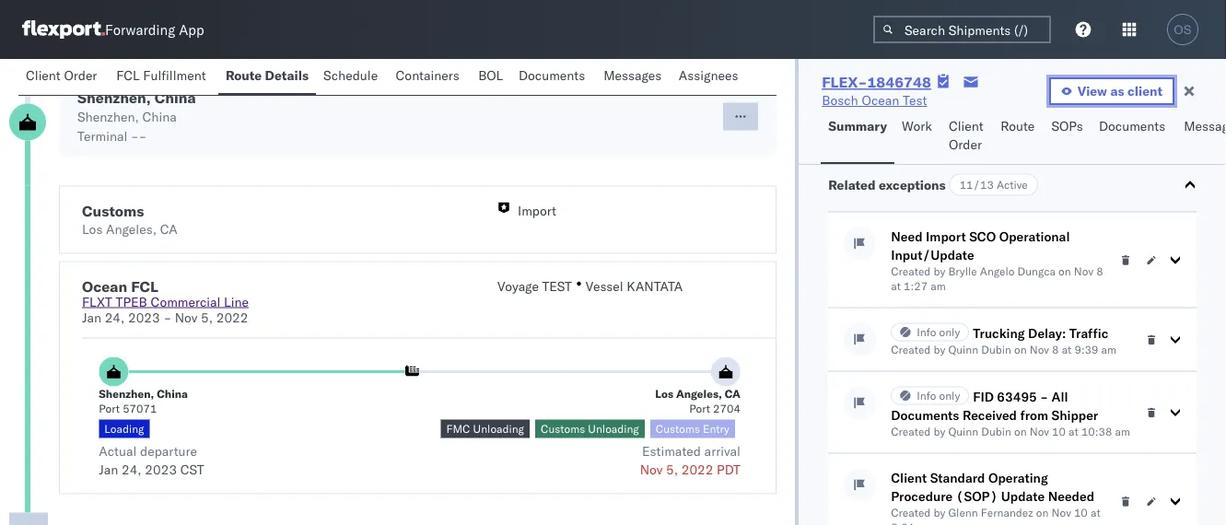 Task type: describe. For each thing, give the bounding box(es) containing it.
1 vertical spatial shenzhen,
[[77, 109, 139, 125]]

vessel
[[586, 278, 624, 294]]

on down from
[[1015, 425, 1027, 439]]

test
[[903, 92, 928, 108]]

documents inside fid 63495 - all documents received from shipper
[[891, 407, 960, 423]]

china for shenzhen, china shenzhen, china terminal --
[[155, 88, 196, 107]]

info for trucking delay: traffic
[[917, 326, 937, 340]]

flex-1846748
[[822, 73, 932, 91]]

route details button
[[218, 59, 316, 95]]

estimated arrival nov 5, 2022 pdt
[[640, 443, 741, 478]]

info only for fid
[[917, 389, 960, 403]]

63495
[[997, 389, 1037, 405]]

flxt
[[82, 294, 112, 310]]

actual
[[99, 443, 137, 459]]

summary button
[[821, 110, 895, 164]]

fernandez
[[981, 506, 1034, 520]]

los angeles, ca port 2704
[[656, 388, 741, 416]]

fmc unloading
[[446, 423, 524, 436]]

pdt
[[717, 462, 741, 478]]

flxt tpeb commercial line link
[[82, 294, 249, 310]]

2022 inside ocean fcl flxt tpeb commercial line jan 24, 2023 - nov 5, 2022
[[216, 310, 248, 326]]

terminal
[[77, 128, 128, 144]]

glenn
[[949, 506, 978, 520]]

client for the left client order button
[[26, 67, 61, 83]]

commercial
[[151, 294, 221, 310]]

procedure
[[891, 488, 953, 505]]

1 vertical spatial china
[[142, 109, 177, 125]]

client inside "client standard operating procedure (sop) update needed created by glenn fernandez on nov 10 at 5:31 pm"
[[891, 470, 927, 486]]

flex-
[[822, 73, 868, 91]]

on inside "client standard operating procedure (sop) update needed created by glenn fernandez on nov 10 at 5:31 pm"
[[1037, 506, 1049, 520]]

customs for customs los angeles, ca
[[82, 202, 144, 220]]

assignees button
[[672, 59, 749, 95]]

client order for the left client order button
[[26, 67, 97, 83]]

0 vertical spatial documents button
[[511, 59, 596, 95]]

view as client button
[[1049, 77, 1175, 105]]

(sop)
[[956, 488, 998, 505]]

order for the left client order button
[[64, 67, 97, 83]]

app
[[179, 21, 204, 38]]

57071
[[123, 402, 157, 416]]

0 vertical spatial 10
[[1052, 425, 1066, 439]]

bosch
[[822, 92, 859, 108]]

- inside ocean fcl flxt tpeb commercial line jan 24, 2023 - nov 5, 2022
[[163, 310, 171, 326]]

Search Shipments (/) text field
[[874, 16, 1052, 43]]

at down shipper
[[1069, 425, 1079, 439]]

angelo
[[980, 265, 1015, 279]]

fid 63495 - all documents received from shipper
[[891, 389, 1099, 423]]

dungca
[[1018, 265, 1056, 279]]

los inside the los angeles, ca port 2704
[[656, 388, 674, 401]]

messages button
[[596, 59, 672, 95]]

shenzhen, for shenzhen, china shenzhen, china terminal --
[[77, 88, 151, 107]]

needed
[[1048, 488, 1095, 505]]

brylle
[[949, 265, 977, 279]]

8 inside need import sco operational input/update created by brylle angelo dungca on nov 8 at 1:27 am
[[1097, 265, 1104, 279]]

need import sco operational input/update created by brylle angelo dungca on nov 8 at 1:27 am
[[891, 229, 1104, 294]]

fcl fulfillment button
[[109, 59, 218, 95]]

at inside need import sco operational input/update created by brylle angelo dungca on nov 8 at 1:27 am
[[891, 280, 901, 294]]

info for fid 63495 - all documents received from shipper
[[917, 389, 937, 403]]

bosch ocean test link
[[822, 91, 928, 110]]

sops
[[1052, 118, 1084, 134]]

client for right client order button
[[949, 118, 984, 134]]

0 horizontal spatial 8
[[1052, 343, 1059, 357]]

24, inside ocean fcl flxt tpeb commercial line jan 24, 2023 - nov 5, 2022
[[105, 310, 125, 326]]

3 by from the top
[[934, 425, 946, 439]]

nov inside need import sco operational input/update created by brylle angelo dungca on nov 8 at 1:27 am
[[1074, 265, 1094, 279]]

sco
[[970, 229, 996, 245]]

2 created from the top
[[891, 343, 931, 357]]

ocean inside ocean fcl flxt tpeb commercial line jan 24, 2023 - nov 5, 2022
[[82, 277, 127, 296]]

customs los angeles, ca
[[82, 202, 178, 237]]

3 created from the top
[[891, 425, 931, 439]]

quinn for fid
[[949, 425, 979, 439]]

nov inside ocean fcl flxt tpeb commercial line jan 24, 2023 - nov 5, 2022
[[175, 310, 198, 326]]

at inside "client standard operating procedure (sop) update needed created by glenn fernandez on nov 10 at 5:31 pm"
[[1091, 506, 1101, 520]]

ca inside customs los angeles, ca
[[160, 221, 178, 237]]

update
[[1001, 488, 1045, 505]]

pm
[[918, 521, 934, 525]]

1 horizontal spatial documents button
[[1092, 110, 1177, 164]]

5:31
[[891, 521, 915, 525]]

os
[[1174, 23, 1192, 36]]

5, inside estimated arrival nov 5, 2022 pdt
[[666, 462, 678, 478]]

view
[[1078, 83, 1108, 99]]

route details
[[226, 67, 309, 83]]

containers
[[396, 67, 460, 83]]

traffic
[[1070, 325, 1109, 341]]

voyage test
[[498, 278, 572, 294]]

10:38
[[1082, 425, 1113, 439]]

nov down from
[[1030, 425, 1050, 439]]

received
[[963, 407, 1017, 423]]

created by quinn dubin on nov 8 at 9:39 am
[[891, 343, 1117, 357]]

10 inside "client standard operating procedure (sop) update needed created by glenn fernandez on nov 10 at 5:31 pm"
[[1074, 506, 1088, 520]]

client standard operating procedure (sop) update needed created by glenn fernandez on nov 10 at 5:31 pm
[[891, 470, 1101, 525]]

customs for customs unloading
[[541, 423, 585, 436]]

departure
[[140, 443, 197, 459]]

delay:
[[1029, 325, 1066, 341]]

unloading for customs unloading
[[588, 423, 639, 436]]

view as client
[[1078, 83, 1163, 99]]

estimated
[[642, 443, 701, 459]]

5, inside ocean fcl flxt tpeb commercial line jan 24, 2023 - nov 5, 2022
[[201, 310, 213, 326]]

am for trucking delay: traffic
[[1102, 343, 1117, 357]]

messages
[[604, 67, 662, 83]]

loading
[[104, 423, 144, 436]]

all
[[1052, 389, 1069, 405]]

messag button
[[1177, 110, 1227, 164]]

client order for right client order button
[[949, 118, 984, 153]]

arrival
[[705, 443, 741, 459]]

shenzhen, china shenzhen, china terminal --
[[77, 88, 196, 144]]

messag
[[1184, 118, 1227, 134]]

input/update
[[891, 247, 975, 263]]

1846748
[[868, 73, 932, 91]]

os button
[[1162, 8, 1204, 51]]

customs unloading
[[541, 423, 639, 436]]

created by quinn dubin on nov 10 at 10:38 am
[[891, 425, 1131, 439]]

schedule button
[[316, 59, 388, 95]]



Task type: vqa. For each thing, say whether or not it's contained in the screenshot.
Customs corresponding to Customs Los Angeles, CA
yes



Task type: locate. For each thing, give the bounding box(es) containing it.
bosch ocean test
[[822, 92, 928, 108]]

by up standard
[[934, 425, 946, 439]]

nov right dungca
[[1074, 265, 1094, 279]]

2 info from the top
[[917, 389, 937, 403]]

voyage
[[498, 278, 539, 294]]

jan down actual
[[99, 462, 118, 478]]

24, left "commercial"
[[105, 310, 125, 326]]

1 info from the top
[[917, 326, 937, 340]]

nov inside estimated arrival nov 5, 2022 pdt
[[640, 462, 663, 478]]

on down "trucking delay: traffic"
[[1015, 343, 1027, 357]]

dubin for trucking
[[982, 343, 1012, 357]]

1 created from the top
[[891, 265, 931, 279]]

only
[[939, 326, 960, 340], [939, 389, 960, 403]]

customs up estimated
[[656, 423, 700, 436]]

0 horizontal spatial documents button
[[511, 59, 596, 95]]

ca up 2704
[[725, 388, 741, 401]]

details
[[265, 67, 309, 83]]

on right dungca
[[1059, 265, 1072, 279]]

1:27
[[904, 280, 928, 294]]

1 vertical spatial import
[[926, 229, 966, 245]]

1 vertical spatial client
[[949, 118, 984, 134]]

import up input/update
[[926, 229, 966, 245]]

1 horizontal spatial ocean
[[862, 92, 900, 108]]

1 vertical spatial only
[[939, 389, 960, 403]]

10 down needed
[[1074, 506, 1088, 520]]

0 horizontal spatial los
[[82, 221, 103, 237]]

2022
[[216, 310, 248, 326], [682, 462, 714, 478]]

1 horizontal spatial 10
[[1074, 506, 1088, 520]]

0 vertical spatial import
[[518, 203, 557, 219]]

at
[[891, 280, 901, 294], [1062, 343, 1072, 357], [1069, 425, 1079, 439], [1091, 506, 1101, 520]]

0 vertical spatial los
[[82, 221, 103, 237]]

0 vertical spatial documents
[[519, 67, 585, 83]]

1 dubin from the top
[[982, 343, 1012, 357]]

0 vertical spatial angeles,
[[106, 221, 157, 237]]

fcl right flxt
[[131, 277, 158, 296]]

by inside need import sco operational input/update created by brylle angelo dungca on nov 8 at 1:27 am
[[934, 265, 946, 279]]

fcl up shenzhen, china shenzhen, china terminal --
[[116, 67, 140, 83]]

2023 inside ocean fcl flxt tpeb commercial line jan 24, 2023 - nov 5, 2022
[[128, 310, 160, 326]]

info left the fid on the bottom right of page
[[917, 389, 937, 403]]

8 up the traffic
[[1097, 265, 1104, 279]]

10
[[1052, 425, 1066, 439], [1074, 506, 1088, 520]]

los inside customs los angeles, ca
[[82, 221, 103, 237]]

2 info only from the top
[[917, 389, 960, 403]]

standard
[[930, 470, 986, 486]]

nov left line
[[175, 310, 198, 326]]

import up voyage test
[[518, 203, 557, 219]]

2 by from the top
[[934, 343, 946, 357]]

0 vertical spatial info only
[[917, 326, 960, 340]]

1 horizontal spatial client
[[891, 470, 927, 486]]

info down 1:27
[[917, 326, 937, 340]]

info only left the fid on the bottom right of page
[[917, 389, 960, 403]]

by up fid 63495 - all documents received from shipper
[[934, 343, 946, 357]]

jan inside shenzhen, china port 57071 loading actual departure jan 24, 2023 cst
[[99, 462, 118, 478]]

1 vertical spatial client order button
[[942, 110, 994, 164]]

documents button down client
[[1092, 110, 1177, 164]]

10 down shipper
[[1052, 425, 1066, 439]]

nov down "trucking delay: traffic"
[[1030, 343, 1050, 357]]

0 vertical spatial ca
[[160, 221, 178, 237]]

0 horizontal spatial ocean
[[82, 277, 127, 296]]

1 vertical spatial documents
[[1099, 118, 1166, 134]]

1 horizontal spatial documents
[[891, 407, 960, 423]]

created up 1:27
[[891, 265, 931, 279]]

am right 9:39
[[1102, 343, 1117, 357]]

at left 9:39
[[1062, 343, 1072, 357]]

at down needed
[[1091, 506, 1101, 520]]

1 quinn from the top
[[949, 343, 979, 357]]

quinn down trucking
[[949, 343, 979, 357]]

1 port from the left
[[99, 402, 120, 416]]

ocean down flex-1846748
[[862, 92, 900, 108]]

created up procedure
[[891, 425, 931, 439]]

shenzhen, inside shenzhen, china port 57071 loading actual departure jan 24, 2023 cst
[[99, 388, 154, 401]]

am right 1:27
[[931, 280, 946, 294]]

client
[[1128, 83, 1163, 99]]

need
[[891, 229, 923, 245]]

1 vertical spatial los
[[656, 388, 674, 401]]

9:39
[[1075, 343, 1099, 357]]

only left the fid on the bottom right of page
[[939, 389, 960, 403]]

china
[[155, 88, 196, 107], [142, 109, 177, 125], [157, 388, 188, 401]]

test
[[542, 278, 572, 294]]

0 vertical spatial client order button
[[18, 59, 109, 95]]

dubin down received
[[982, 425, 1012, 439]]

at left 1:27
[[891, 280, 901, 294]]

port inside shenzhen, china port 57071 loading actual departure jan 24, 2023 cst
[[99, 402, 120, 416]]

vessel kantata
[[586, 278, 683, 294]]

4 by from the top
[[934, 506, 946, 520]]

china down the fcl fulfillment button
[[142, 109, 177, 125]]

jan left tpeb
[[82, 310, 101, 326]]

client order button down the flexport. image
[[18, 59, 109, 95]]

forwarding app
[[105, 21, 204, 38]]

0 horizontal spatial port
[[99, 402, 120, 416]]

0 vertical spatial client order
[[26, 67, 97, 83]]

0 horizontal spatial 2022
[[216, 310, 248, 326]]

0 vertical spatial 2023
[[128, 310, 160, 326]]

8 down delay: on the bottom of page
[[1052, 343, 1059, 357]]

exceptions
[[879, 177, 946, 193]]

operational
[[1000, 229, 1070, 245]]

by left glenn
[[934, 506, 946, 520]]

documents left received
[[891, 407, 960, 423]]

2 horizontal spatial client
[[949, 118, 984, 134]]

11/13
[[960, 178, 994, 192]]

1 by from the top
[[934, 265, 946, 279]]

info
[[917, 326, 937, 340], [917, 389, 937, 403]]

created down 1:27
[[891, 343, 931, 357]]

route left details
[[226, 67, 262, 83]]

order down the flexport. image
[[64, 67, 97, 83]]

trucking delay: traffic
[[973, 325, 1109, 341]]

by inside "client standard operating procedure (sop) update needed created by glenn fernandez on nov 10 at 5:31 pm"
[[934, 506, 946, 520]]

only left trucking
[[939, 326, 960, 340]]

angeles, inside the los angeles, ca port 2704
[[676, 388, 722, 401]]

2 horizontal spatial documents
[[1099, 118, 1166, 134]]

china for shenzhen, china port 57071 loading actual departure jan 24, 2023 cst
[[157, 388, 188, 401]]

am inside need import sco operational input/update created by brylle angelo dungca on nov 8 at 1:27 am
[[931, 280, 946, 294]]

2023 down departure
[[145, 462, 177, 478]]

quinn down received
[[949, 425, 979, 439]]

2 vertical spatial am
[[1116, 425, 1131, 439]]

2 vertical spatial client
[[891, 470, 927, 486]]

created inside need import sco operational input/update created by brylle angelo dungca on nov 8 at 1:27 am
[[891, 265, 931, 279]]

1 vertical spatial order
[[949, 136, 982, 153]]

1 horizontal spatial los
[[656, 388, 674, 401]]

1 horizontal spatial unloading
[[588, 423, 639, 436]]

angeles, inside customs los angeles, ca
[[106, 221, 157, 237]]

work button
[[895, 110, 942, 164]]

1 vertical spatial dubin
[[982, 425, 1012, 439]]

- inside fid 63495 - all documents received from shipper
[[1041, 389, 1049, 405]]

1 vertical spatial fcl
[[131, 277, 158, 296]]

-
[[131, 128, 139, 144], [139, 128, 147, 144], [163, 310, 171, 326], [1041, 389, 1049, 405]]

4 created from the top
[[891, 506, 931, 520]]

2 vertical spatial china
[[157, 388, 188, 401]]

ocean down customs los angeles, ca
[[82, 277, 127, 296]]

1 horizontal spatial ca
[[725, 388, 741, 401]]

5, down estimated
[[666, 462, 678, 478]]

order for right client order button
[[949, 136, 982, 153]]

0 vertical spatial dubin
[[982, 343, 1012, 357]]

2 horizontal spatial customs
[[656, 423, 700, 436]]

2022 inside estimated arrival nov 5, 2022 pdt
[[682, 462, 714, 478]]

documents down view as client
[[1099, 118, 1166, 134]]

forwarding app link
[[22, 20, 204, 39]]

port up loading
[[99, 402, 120, 416]]

2023 right flxt
[[128, 310, 160, 326]]

1 horizontal spatial client order button
[[942, 110, 994, 164]]

angeles, up 2704
[[676, 388, 722, 401]]

fcl inside button
[[116, 67, 140, 83]]

entry
[[703, 423, 730, 436]]

0 horizontal spatial 10
[[1052, 425, 1066, 439]]

0 vertical spatial jan
[[82, 310, 101, 326]]

client
[[26, 67, 61, 83], [949, 118, 984, 134], [891, 470, 927, 486]]

0 vertical spatial route
[[226, 67, 262, 83]]

1 horizontal spatial customs
[[541, 423, 585, 436]]

order
[[64, 67, 97, 83], [949, 136, 982, 153]]

china inside shenzhen, china port 57071 loading actual departure jan 24, 2023 cst
[[157, 388, 188, 401]]

cst
[[180, 462, 204, 478]]

on inside need import sco operational input/update created by brylle angelo dungca on nov 8 at 1:27 am
[[1059, 265, 1072, 279]]

1 vertical spatial quinn
[[949, 425, 979, 439]]

as
[[1111, 83, 1125, 99]]

info only
[[917, 326, 960, 340], [917, 389, 960, 403]]

documents right bol button
[[519, 67, 585, 83]]

on
[[1059, 265, 1072, 279], [1015, 343, 1027, 357], [1015, 425, 1027, 439], [1037, 506, 1049, 520]]

1 vertical spatial ca
[[725, 388, 741, 401]]

1 vertical spatial 10
[[1074, 506, 1088, 520]]

flexport. image
[[22, 20, 105, 39]]

1 horizontal spatial 5,
[[666, 462, 678, 478]]

0 vertical spatial am
[[931, 280, 946, 294]]

customs
[[82, 202, 144, 220], [541, 423, 585, 436], [656, 423, 700, 436]]

forwarding
[[105, 21, 175, 38]]

route
[[226, 67, 262, 83], [1001, 118, 1035, 134]]

import
[[518, 203, 557, 219], [926, 229, 966, 245]]

0 horizontal spatial import
[[518, 203, 557, 219]]

angeles, up tpeb
[[106, 221, 157, 237]]

documents button right bol
[[511, 59, 596, 95]]

0 horizontal spatial angeles,
[[106, 221, 157, 237]]

1 horizontal spatial order
[[949, 136, 982, 153]]

only for fid
[[939, 389, 960, 403]]

0 vertical spatial shenzhen,
[[77, 88, 151, 107]]

customs entry
[[656, 423, 730, 436]]

customs down terminal
[[82, 202, 144, 220]]

bol
[[478, 67, 503, 83]]

client order button up 11/13
[[942, 110, 994, 164]]

related
[[829, 177, 876, 193]]

bol button
[[471, 59, 511, 95]]

1 vertical spatial 2022
[[682, 462, 714, 478]]

nov inside "client standard operating procedure (sop) update needed created by glenn fernandez on nov 10 at 5:31 pm"
[[1052, 506, 1072, 520]]

2 vertical spatial documents
[[891, 407, 960, 423]]

customs right "fmc unloading"
[[541, 423, 585, 436]]

1 only from the top
[[939, 326, 960, 340]]

client order right 'work' button
[[949, 118, 984, 153]]

0 vertical spatial 8
[[1097, 265, 1104, 279]]

schedule
[[324, 67, 378, 83]]

import inside need import sco operational input/update created by brylle angelo dungca on nov 8 at 1:27 am
[[926, 229, 966, 245]]

shenzhen,
[[77, 88, 151, 107], [77, 109, 139, 125], [99, 388, 154, 401]]

24, down actual
[[122, 462, 142, 478]]

active
[[997, 178, 1028, 192]]

1 unloading from the left
[[473, 423, 524, 436]]

route button
[[994, 110, 1045, 164]]

trucking
[[973, 325, 1025, 341]]

line
[[224, 294, 249, 310]]

shenzhen, for shenzhen, china port 57071 loading actual departure jan 24, 2023 cst
[[99, 388, 154, 401]]

0 vertical spatial client
[[26, 67, 61, 83]]

fulfillment
[[143, 67, 206, 83]]

0 horizontal spatial order
[[64, 67, 97, 83]]

shenzhen, china port 57071 loading actual departure jan 24, 2023 cst
[[99, 388, 204, 478]]

1 horizontal spatial client order
[[949, 118, 984, 153]]

0 vertical spatial 5,
[[201, 310, 213, 326]]

5,
[[201, 310, 213, 326], [666, 462, 678, 478]]

info only for trucking
[[917, 326, 960, 340]]

0 horizontal spatial ca
[[160, 221, 178, 237]]

client down the flexport. image
[[26, 67, 61, 83]]

0 vertical spatial order
[[64, 67, 97, 83]]

fmc
[[446, 423, 470, 436]]

china up 57071
[[157, 388, 188, 401]]

2 port from the left
[[690, 402, 711, 416]]

on down update
[[1037, 506, 1049, 520]]

port up the 'customs entry'
[[690, 402, 711, 416]]

1 vertical spatial 5,
[[666, 462, 678, 478]]

client up procedure
[[891, 470, 927, 486]]

port inside the los angeles, ca port 2704
[[690, 402, 711, 416]]

kantata
[[627, 278, 683, 294]]

dubin for fid
[[982, 425, 1012, 439]]

1 vertical spatial jan
[[99, 462, 118, 478]]

2704
[[713, 402, 741, 416]]

nov
[[1074, 265, 1094, 279], [175, 310, 198, 326], [1030, 343, 1050, 357], [1030, 425, 1050, 439], [640, 462, 663, 478], [1052, 506, 1072, 520]]

1 vertical spatial ocean
[[82, 277, 127, 296]]

port
[[99, 402, 120, 416], [690, 402, 711, 416]]

containers button
[[388, 59, 471, 95]]

2 unloading from the left
[[588, 423, 639, 436]]

customs inside customs los angeles, ca
[[82, 202, 144, 220]]

created up 5:31
[[891, 506, 931, 520]]

summary
[[829, 118, 887, 134]]

fcl fulfillment
[[116, 67, 206, 83]]

1 vertical spatial info
[[917, 389, 937, 403]]

client order down the flexport. image
[[26, 67, 97, 83]]

nov down needed
[[1052, 506, 1072, 520]]

1 vertical spatial 2023
[[145, 462, 177, 478]]

flex-1846748 link
[[822, 73, 932, 91]]

fcl inside ocean fcl flxt tpeb commercial line jan 24, 2023 - nov 5, 2022
[[131, 277, 158, 296]]

related exceptions
[[829, 177, 946, 193]]

china down fulfillment
[[155, 88, 196, 107]]

0 horizontal spatial client order
[[26, 67, 97, 83]]

8
[[1097, 265, 1104, 279], [1052, 343, 1059, 357]]

1 horizontal spatial route
[[1001, 118, 1035, 134]]

los up the 'customs entry'
[[656, 388, 674, 401]]

1 vertical spatial 24,
[[122, 462, 142, 478]]

1 vertical spatial route
[[1001, 118, 1035, 134]]

0 vertical spatial 24,
[[105, 310, 125, 326]]

route left sops
[[1001, 118, 1035, 134]]

0 vertical spatial ocean
[[862, 92, 900, 108]]

0 horizontal spatial 5,
[[201, 310, 213, 326]]

tpeb
[[116, 294, 147, 310]]

nov down estimated
[[640, 462, 663, 478]]

2 quinn from the top
[[949, 425, 979, 439]]

ca up ocean fcl flxt tpeb commercial line jan 24, 2023 - nov 5, 2022
[[160, 221, 178, 237]]

work
[[902, 118, 932, 134]]

ca inside the los angeles, ca port 2704
[[725, 388, 741, 401]]

0 vertical spatial only
[[939, 326, 960, 340]]

operating
[[989, 470, 1048, 486]]

24, inside shenzhen, china port 57071 loading actual departure jan 24, 2023 cst
[[122, 462, 142, 478]]

0 vertical spatial china
[[155, 88, 196, 107]]

0 horizontal spatial unloading
[[473, 423, 524, 436]]

info only down 1:27
[[917, 326, 960, 340]]

quinn for trucking
[[949, 343, 979, 357]]

0 horizontal spatial route
[[226, 67, 262, 83]]

documents
[[519, 67, 585, 83], [1099, 118, 1166, 134], [891, 407, 960, 423]]

client order button
[[18, 59, 109, 95], [942, 110, 994, 164]]

24,
[[105, 310, 125, 326], [122, 462, 142, 478]]

created inside "client standard operating procedure (sop) update needed created by glenn fernandez on nov 10 at 5:31 pm"
[[891, 506, 931, 520]]

route for route
[[1001, 118, 1035, 134]]

5, left line
[[201, 310, 213, 326]]

0 vertical spatial quinn
[[949, 343, 979, 357]]

1 vertical spatial am
[[1102, 343, 1117, 357]]

1 horizontal spatial port
[[690, 402, 711, 416]]

customs for customs entry
[[656, 423, 700, 436]]

0 horizontal spatial client order button
[[18, 59, 109, 95]]

assignees
[[679, 67, 739, 83]]

only for trucking
[[939, 326, 960, 340]]

fid
[[973, 389, 994, 405]]

unloading left the 'customs entry'
[[588, 423, 639, 436]]

1 horizontal spatial 8
[[1097, 265, 1104, 279]]

ocean fcl flxt tpeb commercial line jan 24, 2023 - nov 5, 2022
[[82, 277, 249, 326]]

am right 10:38 on the right bottom of page
[[1116, 425, 1131, 439]]

client order
[[26, 67, 97, 83], [949, 118, 984, 153]]

order up 11/13
[[949, 136, 982, 153]]

0 horizontal spatial client
[[26, 67, 61, 83]]

1 horizontal spatial 2022
[[682, 462, 714, 478]]

unloading right the fmc
[[473, 423, 524, 436]]

1 vertical spatial 8
[[1052, 343, 1059, 357]]

1 horizontal spatial angeles,
[[676, 388, 722, 401]]

0 vertical spatial fcl
[[116, 67, 140, 83]]

0 vertical spatial info
[[917, 326, 937, 340]]

jan inside ocean fcl flxt tpeb commercial line jan 24, 2023 - nov 5, 2022
[[82, 310, 101, 326]]

0 horizontal spatial customs
[[82, 202, 144, 220]]

1 vertical spatial angeles,
[[676, 388, 722, 401]]

by down input/update
[[934, 265, 946, 279]]

1 horizontal spatial import
[[926, 229, 966, 245]]

route for route details
[[226, 67, 262, 83]]

am for fid 63495 - all documents received from shipper
[[1116, 425, 1131, 439]]

1 info only from the top
[[917, 326, 960, 340]]

client right work
[[949, 118, 984, 134]]

1 vertical spatial documents button
[[1092, 110, 1177, 164]]

unloading for fmc unloading
[[473, 423, 524, 436]]

2 dubin from the top
[[982, 425, 1012, 439]]

2 vertical spatial shenzhen,
[[99, 388, 154, 401]]

0 vertical spatial 2022
[[216, 310, 248, 326]]

2023 inside shenzhen, china port 57071 loading actual departure jan 24, 2023 cst
[[145, 462, 177, 478]]

0 horizontal spatial documents
[[519, 67, 585, 83]]

los up flxt
[[82, 221, 103, 237]]

2 only from the top
[[939, 389, 960, 403]]

11/13 active
[[960, 178, 1028, 192]]

sops button
[[1045, 110, 1092, 164]]

dubin down trucking
[[982, 343, 1012, 357]]



